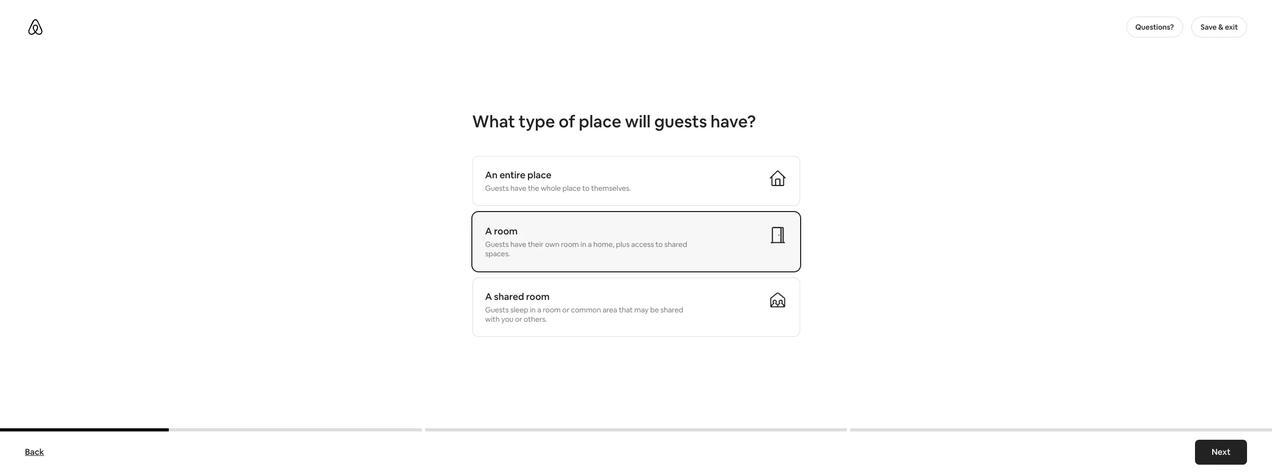 Task type: locate. For each thing, give the bounding box(es) containing it.
1 horizontal spatial a
[[588, 240, 592, 249]]

1 horizontal spatial or
[[563, 306, 570, 315]]

1 a from the top
[[485, 225, 492, 237]]

whole
[[541, 184, 561, 193]]

0 vertical spatial to
[[583, 184, 590, 193]]

or right you
[[515, 315, 522, 324]]

0 vertical spatial guests
[[485, 184, 509, 193]]

the
[[528, 184, 539, 193]]

or
[[563, 306, 570, 315], [515, 315, 522, 324]]

with
[[485, 315, 500, 324]]

have down "entire"
[[511, 184, 526, 193]]

guests down an
[[485, 184, 509, 193]]

a for a shared room
[[485, 291, 492, 303]]

0 vertical spatial in
[[581, 240, 587, 249]]

questions?
[[1136, 22, 1174, 32]]

a shared room guests sleep in a room or common area that may be shared with you or others.
[[485, 291, 684, 324]]

themselves.
[[591, 184, 631, 193]]

to inside a room guests have their own room in a home, plus access to shared spaces.
[[656, 240, 663, 249]]

a inside a room guests have their own room in a home, plus access to shared spaces.
[[485, 225, 492, 237]]

own
[[545, 240, 560, 249]]

a inside 'a shared room guests sleep in a room or common area that may be shared with you or others.'
[[537, 306, 541, 315]]

place right whole
[[563, 184, 581, 193]]

or left common
[[563, 306, 570, 315]]

questions? button
[[1127, 17, 1184, 37]]

a
[[485, 225, 492, 237], [485, 291, 492, 303]]

1 vertical spatial guests
[[485, 240, 509, 249]]

have left their
[[511, 240, 526, 249]]

option group
[[472, 156, 800, 364]]

guests inside 'a shared room guests sleep in a room or common area that may be shared with you or others.'
[[485, 306, 509, 315]]

2 have from the top
[[511, 240, 526, 249]]

shared up sleep
[[494, 291, 524, 303]]

0 vertical spatial shared
[[665, 240, 687, 249]]

to
[[583, 184, 590, 193], [656, 240, 663, 249]]

0 horizontal spatial or
[[515, 315, 522, 324]]

in inside a room guests have their own room in a home, plus access to shared spaces.
[[581, 240, 587, 249]]

a right sleep
[[537, 306, 541, 315]]

a up "spaces."
[[485, 225, 492, 237]]

shared right be
[[661, 306, 684, 315]]

that
[[619, 306, 633, 315]]

in inside 'a shared room guests sleep in a room or common area that may be shared with you or others.'
[[530, 306, 536, 315]]

guests left their
[[485, 240, 509, 249]]

None button
[[472, 156, 800, 206], [472, 212, 800, 272], [472, 278, 800, 337], [472, 156, 800, 206], [472, 212, 800, 272], [472, 278, 800, 337]]

0 vertical spatial have
[[511, 184, 526, 193]]

guests left sleep
[[485, 306, 509, 315]]

1 vertical spatial place
[[528, 169, 552, 181]]

guests for entire
[[485, 184, 509, 193]]

1 guests from the top
[[485, 184, 509, 193]]

3 guests from the top
[[485, 306, 509, 315]]

0 horizontal spatial a
[[537, 306, 541, 315]]

have
[[511, 184, 526, 193], [511, 240, 526, 249]]

0 horizontal spatial to
[[583, 184, 590, 193]]

spaces.
[[485, 249, 510, 259]]

room
[[494, 225, 518, 237], [561, 240, 579, 249], [526, 291, 550, 303], [543, 306, 561, 315]]

to inside an entire place guests have the whole place to themselves.
[[583, 184, 590, 193]]

plus
[[616, 240, 630, 249]]

others.
[[524, 315, 547, 324]]

have inside an entire place guests have the whole place to themselves.
[[511, 184, 526, 193]]

to right "access" on the bottom
[[656, 240, 663, 249]]

next
[[1212, 447, 1231, 458]]

place right the of
[[579, 111, 622, 132]]

guests inside an entire place guests have the whole place to themselves.
[[485, 184, 509, 193]]

2 a from the top
[[485, 291, 492, 303]]

common
[[571, 306, 601, 315]]

in left home,
[[581, 240, 587, 249]]

to left the themselves.
[[583, 184, 590, 193]]

place
[[579, 111, 622, 132], [528, 169, 552, 181], [563, 184, 581, 193]]

in
[[581, 240, 587, 249], [530, 306, 536, 315]]

1 vertical spatial have
[[511, 240, 526, 249]]

guests for shared
[[485, 306, 509, 315]]

2 guests from the top
[[485, 240, 509, 249]]

their
[[528, 240, 544, 249]]

a inside a room guests have their own room in a home, plus access to shared spaces.
[[588, 240, 592, 249]]

2 vertical spatial guests
[[485, 306, 509, 315]]

type
[[519, 111, 555, 132]]

room up "spaces."
[[494, 225, 518, 237]]

1 horizontal spatial in
[[581, 240, 587, 249]]

in right sleep
[[530, 306, 536, 315]]

1 horizontal spatial to
[[656, 240, 663, 249]]

shared right "access" on the bottom
[[665, 240, 687, 249]]

0 vertical spatial a
[[485, 225, 492, 237]]

&
[[1219, 22, 1224, 32]]

what type of place will guests have?
[[472, 111, 756, 132]]

1 have from the top
[[511, 184, 526, 193]]

of
[[559, 111, 575, 132]]

shared
[[665, 240, 687, 249], [494, 291, 524, 303], [661, 306, 684, 315]]

what
[[472, 111, 515, 132]]

a for a room
[[485, 225, 492, 237]]

0 vertical spatial a
[[588, 240, 592, 249]]

1 vertical spatial in
[[530, 306, 536, 315]]

save
[[1201, 22, 1217, 32]]

1 vertical spatial a
[[485, 291, 492, 303]]

0 horizontal spatial in
[[530, 306, 536, 315]]

next button
[[1195, 440, 1248, 465]]

2 vertical spatial place
[[563, 184, 581, 193]]

1 vertical spatial to
[[656, 240, 663, 249]]

1 vertical spatial a
[[537, 306, 541, 315]]

a up "with"
[[485, 291, 492, 303]]

guests
[[485, 184, 509, 193], [485, 240, 509, 249], [485, 306, 509, 315]]

0 vertical spatial place
[[579, 111, 622, 132]]

a inside 'a shared room guests sleep in a room or common area that may be shared with you or others.'
[[485, 291, 492, 303]]

a left home,
[[588, 240, 592, 249]]

place up the in the top of the page
[[528, 169, 552, 181]]

a
[[588, 240, 592, 249], [537, 306, 541, 315]]



Task type: describe. For each thing, give the bounding box(es) containing it.
an
[[485, 169, 498, 181]]

home,
[[594, 240, 615, 249]]

exit
[[1225, 22, 1238, 32]]

shared inside a room guests have their own room in a home, plus access to shared spaces.
[[665, 240, 687, 249]]

save & exit
[[1201, 22, 1238, 32]]

access
[[631, 240, 654, 249]]

2 vertical spatial shared
[[661, 306, 684, 315]]

room right sleep
[[543, 306, 561, 315]]

have?
[[711, 111, 756, 132]]

guests inside a room guests have their own room in a home, plus access to shared spaces.
[[485, 240, 509, 249]]

you
[[501, 315, 514, 324]]

1 vertical spatial shared
[[494, 291, 524, 303]]

a room guests have their own room in a home, plus access to shared spaces.
[[485, 225, 687, 259]]

back button
[[20, 442, 49, 463]]

will
[[625, 111, 651, 132]]

save & exit button
[[1192, 17, 1248, 37]]

guests
[[654, 111, 707, 132]]

room right own on the bottom of the page
[[561, 240, 579, 249]]

back
[[25, 447, 44, 458]]

an entire place guests have the whole place to themselves.
[[485, 169, 631, 193]]

option group containing an entire place
[[472, 156, 800, 364]]

may
[[635, 306, 649, 315]]

be
[[650, 306, 659, 315]]

have inside a room guests have their own room in a home, plus access to shared spaces.
[[511, 240, 526, 249]]

entire
[[500, 169, 526, 181]]

sleep
[[511, 306, 528, 315]]

room up others.
[[526, 291, 550, 303]]

area
[[603, 306, 617, 315]]



Task type: vqa. For each thing, say whether or not it's contained in the screenshot.
option group containing An entire place
yes



